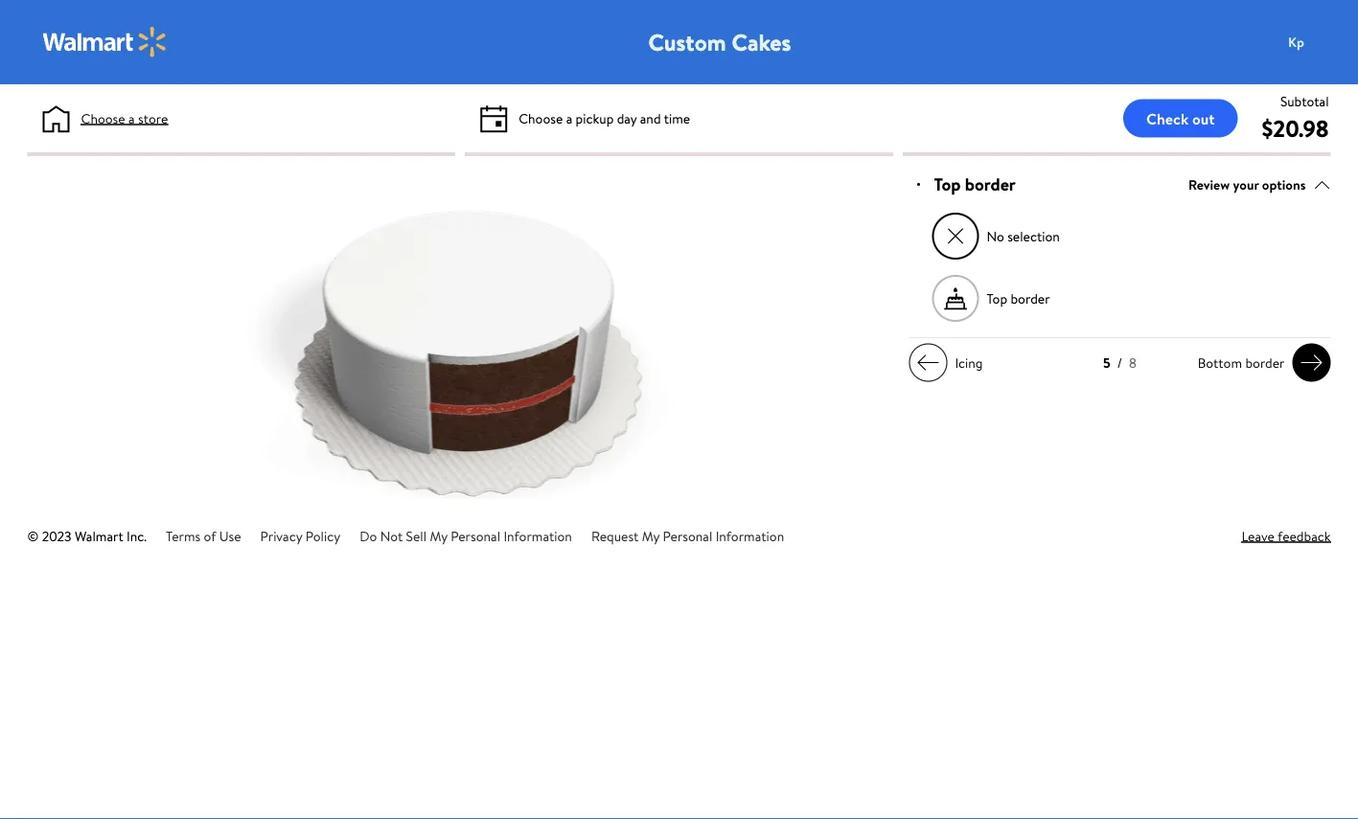 Task type: vqa. For each thing, say whether or not it's contained in the screenshot.
the bottom Top border
yes



Task type: locate. For each thing, give the bounding box(es) containing it.
2023
[[42, 527, 71, 546]]

icon for continue arrow image inside icing link
[[917, 352, 940, 375]]

1 horizontal spatial personal
[[663, 527, 713, 546]]

© 2023 walmart inc.
[[27, 527, 147, 546]]

personal right the request
[[663, 527, 713, 546]]

personal
[[451, 527, 501, 546], [663, 527, 713, 546]]

1 vertical spatial border
[[1011, 289, 1051, 308]]

1 horizontal spatial my
[[642, 527, 660, 546]]

my
[[430, 527, 448, 546], [642, 527, 660, 546]]

0 horizontal spatial a
[[129, 109, 135, 128]]

0 horizontal spatial personal
[[451, 527, 501, 546]]

do not sell my personal information
[[360, 527, 572, 546]]

0 vertical spatial top
[[935, 173, 961, 197]]

request my personal information link
[[592, 527, 785, 546]]

0 horizontal spatial choose
[[81, 109, 125, 128]]

1 horizontal spatial information
[[716, 527, 785, 546]]

a
[[129, 109, 135, 128], [566, 109, 573, 128]]

icon for continue arrow image inside bottom border link
[[1301, 352, 1324, 375]]

top border up remove 'icon' at top right
[[935, 173, 1016, 197]]

2 vertical spatial border
[[1246, 354, 1286, 372]]

$20.98
[[1262, 112, 1330, 144]]

feedback
[[1278, 527, 1332, 546]]

top down no
[[987, 289, 1008, 308]]

a for store
[[129, 109, 135, 128]]

border
[[966, 173, 1016, 197], [1011, 289, 1051, 308], [1246, 354, 1286, 372]]

day
[[617, 109, 637, 128]]

1 horizontal spatial choose
[[519, 109, 563, 128]]

privacy policy link
[[260, 527, 341, 546]]

your
[[1234, 175, 1260, 194]]

2 information from the left
[[716, 527, 785, 546]]

kp button
[[1278, 23, 1355, 61]]

border right bottom
[[1246, 354, 1286, 372]]

choose left store
[[81, 109, 125, 128]]

top
[[935, 173, 961, 197], [987, 289, 1008, 308]]

choose for choose a pickup day and time
[[519, 109, 563, 128]]

1 horizontal spatial icon for continue arrow image
[[1301, 352, 1324, 375]]

1 vertical spatial top border
[[987, 289, 1051, 308]]

pickup
[[576, 109, 614, 128]]

top up remove 'icon' at top right
[[935, 173, 961, 197]]

icon for continue arrow image right 'bottom border' at right top
[[1301, 352, 1324, 375]]

information
[[504, 527, 572, 546], [716, 527, 785, 546]]

check out button
[[1124, 99, 1239, 138]]

1 horizontal spatial a
[[566, 109, 573, 128]]

bottom border
[[1198, 354, 1286, 372]]

leave
[[1242, 527, 1275, 546]]

2 icon for continue arrow image from the left
[[1301, 352, 1324, 375]]

review your options
[[1189, 175, 1307, 194]]

border down selection
[[1011, 289, 1051, 308]]

leave feedback
[[1242, 527, 1332, 546]]

2 choose from the left
[[519, 109, 563, 128]]

custom
[[649, 26, 727, 58]]

my right sell
[[430, 527, 448, 546]]

0 horizontal spatial information
[[504, 527, 572, 546]]

subtotal
[[1281, 92, 1330, 110]]

top border down no selection
[[987, 289, 1051, 308]]

0 vertical spatial top border
[[935, 173, 1016, 197]]

review
[[1189, 175, 1231, 194]]

top border
[[935, 173, 1016, 197], [987, 289, 1051, 308]]

a left pickup at left
[[566, 109, 573, 128]]

my right the request
[[642, 527, 660, 546]]

walmart
[[75, 527, 123, 546]]

out
[[1193, 108, 1216, 129]]

0 vertical spatial border
[[966, 173, 1016, 197]]

icing
[[956, 354, 983, 372]]

terms of use link
[[166, 527, 241, 546]]

a for pickup
[[566, 109, 573, 128]]

choose left pickup at left
[[519, 109, 563, 128]]

terms
[[166, 527, 201, 546]]

2 a from the left
[[566, 109, 573, 128]]

1 icon for continue arrow image from the left
[[917, 352, 940, 375]]

2 personal from the left
[[663, 527, 713, 546]]

and
[[640, 109, 661, 128]]

1 horizontal spatial top
[[987, 289, 1008, 308]]

sell
[[406, 527, 427, 546]]

leave feedback button
[[1242, 526, 1332, 547]]

personal right sell
[[451, 527, 501, 546]]

1 a from the left
[[129, 109, 135, 128]]

time
[[664, 109, 691, 128]]

selection
[[1008, 227, 1060, 246]]

1 information from the left
[[504, 527, 572, 546]]

2 my from the left
[[642, 527, 660, 546]]

choose
[[81, 109, 125, 128], [519, 109, 563, 128]]

icon for continue arrow image left icing
[[917, 352, 940, 375]]

choose a store link
[[81, 108, 168, 129]]

0 horizontal spatial icon for continue arrow image
[[917, 352, 940, 375]]

border up no
[[966, 173, 1016, 197]]

icon for continue arrow image
[[917, 352, 940, 375], [1301, 352, 1324, 375]]

a left store
[[129, 109, 135, 128]]

0 horizontal spatial my
[[430, 527, 448, 546]]

1 choose from the left
[[81, 109, 125, 128]]



Task type: describe. For each thing, give the bounding box(es) containing it.
request
[[592, 527, 639, 546]]

terms of use
[[166, 527, 241, 546]]

no selection
[[987, 227, 1060, 246]]

remove image
[[946, 226, 967, 247]]

privacy policy
[[260, 527, 341, 546]]

custom cakes
[[649, 26, 792, 58]]

review your options element
[[1189, 175, 1307, 195]]

do not sell my personal information link
[[360, 527, 572, 546]]

icing link
[[910, 344, 991, 382]]

use
[[219, 527, 241, 546]]

1 vertical spatial top
[[987, 289, 1008, 308]]

choose a store
[[81, 109, 168, 128]]

not
[[380, 527, 403, 546]]

bottom
[[1198, 354, 1243, 372]]

do
[[360, 527, 377, 546]]

options
[[1263, 175, 1307, 194]]

1 my from the left
[[430, 527, 448, 546]]

policy
[[306, 527, 341, 546]]

subtotal $20.98
[[1262, 92, 1330, 144]]

choose a pickup day and time
[[519, 109, 691, 128]]

check out
[[1147, 108, 1216, 129]]

8
[[1130, 354, 1137, 373]]

back to walmart.com image
[[43, 27, 167, 58]]

check
[[1147, 108, 1189, 129]]

1 personal from the left
[[451, 527, 501, 546]]

5 / 8
[[1104, 354, 1137, 373]]

no
[[987, 227, 1005, 246]]

inc.
[[127, 527, 147, 546]]

review your options link
[[1189, 172, 1332, 198]]

up arrow image
[[1314, 176, 1332, 193]]

choose for choose a store
[[81, 109, 125, 128]]

cakes
[[732, 26, 792, 58]]

0 horizontal spatial top
[[935, 173, 961, 197]]

5
[[1104, 354, 1111, 373]]

store
[[138, 109, 168, 128]]

privacy
[[260, 527, 302, 546]]

of
[[204, 527, 216, 546]]

bottom border link
[[1191, 344, 1332, 382]]

kp
[[1289, 32, 1305, 51]]

request my personal information
[[592, 527, 785, 546]]

©
[[27, 527, 39, 546]]

/
[[1118, 354, 1123, 373]]



